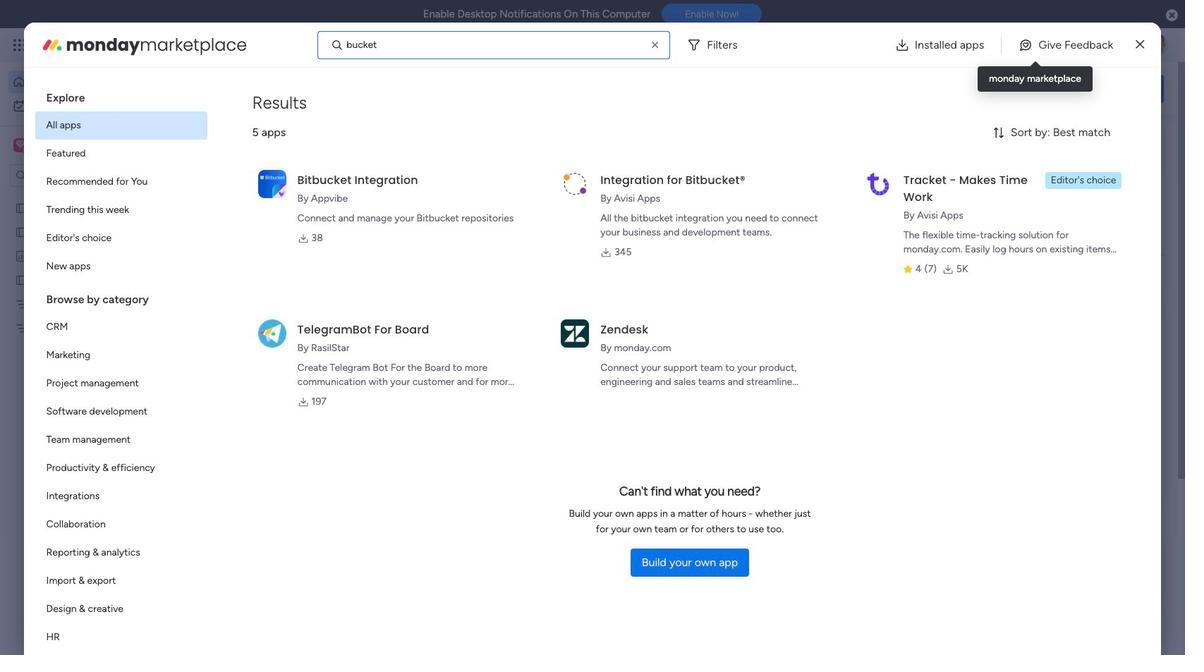 Task type: locate. For each thing, give the bounding box(es) containing it.
help center element
[[953, 610, 1164, 656]]

monday marketplace image right "invite members" icon
[[1028, 38, 1042, 52]]

public board image
[[15, 225, 28, 239]]

2 heading from the top
[[35, 281, 207, 313]]

invite members image
[[997, 38, 1011, 52]]

option
[[8, 71, 171, 93], [8, 95, 171, 117], [35, 112, 207, 140], [35, 140, 207, 168], [35, 168, 207, 196], [0, 195, 180, 198], [35, 196, 207, 224], [35, 224, 207, 253], [35, 253, 207, 281], [35, 313, 207, 342], [35, 342, 207, 370], [35, 370, 207, 398], [35, 398, 207, 426], [35, 426, 207, 454], [35, 454, 207, 483], [35, 483, 207, 511], [35, 511, 207, 539], [35, 539, 207, 567], [35, 567, 207, 596], [35, 596, 207, 624], [35, 624, 207, 652]]

app logo image
[[258, 170, 286, 198], [561, 170, 589, 198], [864, 170, 893, 198], [258, 320, 286, 348], [561, 320, 589, 348]]

dapulse close image
[[1167, 8, 1179, 23]]

monday marketplace image
[[41, 34, 63, 56], [1028, 38, 1042, 52]]

2 image
[[977, 29, 989, 45]]

public board image down public dashboard icon
[[15, 273, 28, 287]]

1 vertical spatial heading
[[35, 281, 207, 313]]

heading
[[35, 79, 207, 112], [35, 281, 207, 313]]

public board image
[[15, 201, 28, 215], [15, 273, 28, 287]]

help image
[[1094, 38, 1108, 52]]

0 vertical spatial public board image
[[15, 201, 28, 215]]

workspace image
[[16, 138, 25, 153]]

0 vertical spatial heading
[[35, 79, 207, 112]]

update feed image
[[966, 38, 980, 52]]

list box
[[35, 79, 207, 656], [0, 193, 180, 530]]

1 public board image from the top
[[15, 201, 28, 215]]

0 horizontal spatial monday marketplace image
[[41, 34, 63, 56]]

1 horizontal spatial monday marketplace image
[[1028, 38, 1042, 52]]

2 public board image from the top
[[15, 273, 28, 287]]

search everything image
[[1063, 38, 1077, 52]]

1 vertical spatial public board image
[[15, 273, 28, 287]]

monday marketplace image right select product image
[[41, 34, 63, 56]]

public board image up public board image
[[15, 201, 28, 215]]



Task type: describe. For each thing, give the bounding box(es) containing it.
1 image
[[946, 29, 958, 45]]

workspace selection element
[[13, 137, 118, 155]]

Search in workspace field
[[30, 168, 118, 184]]

terry turtle image
[[1146, 34, 1169, 56]]

select product image
[[13, 38, 27, 52]]

getting started element
[[953, 543, 1164, 599]]

v2 bolt switch image
[[1074, 81, 1082, 96]]

workspace image
[[13, 138, 28, 153]]

public dashboard image
[[15, 249, 28, 263]]

dapulse x slim image
[[1143, 131, 1160, 147]]

see plans image
[[234, 37, 247, 53]]

dapulse x slim image
[[1136, 36, 1145, 53]]

v2 user feedback image
[[964, 81, 975, 97]]

quick search results list box
[[218, 160, 919, 520]]

1 heading from the top
[[35, 79, 207, 112]]

circle o image
[[974, 233, 983, 243]]

notifications image
[[935, 38, 949, 52]]

check circle image
[[974, 179, 983, 189]]



Task type: vqa. For each thing, say whether or not it's contained in the screenshot.
the Search everything image
yes



